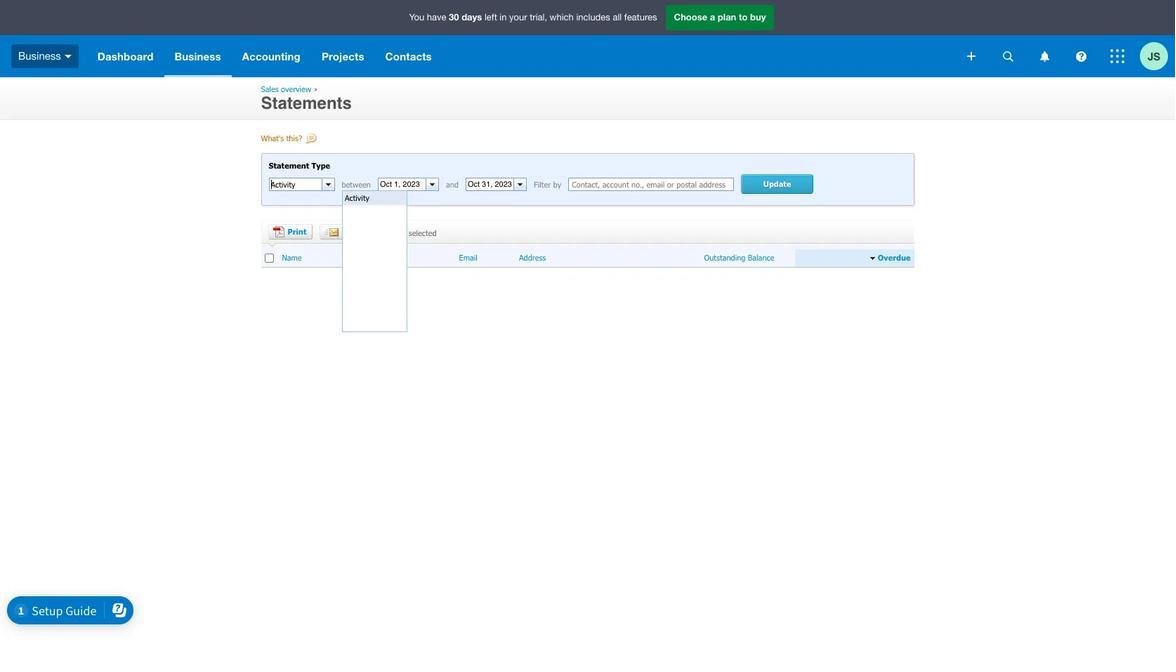 Task type: describe. For each thing, give the bounding box(es) containing it.
outstanding balance
[[704, 253, 775, 262]]

what's
[[261, 134, 284, 143]]

email for leftmost the email 'link'
[[343, 227, 364, 236]]

dashboard link
[[87, 35, 164, 77]]

email for bottom the email 'link'
[[459, 253, 478, 262]]

1 horizontal spatial business
[[175, 50, 221, 63]]

projects button
[[311, 35, 375, 77]]

activity
[[345, 193, 370, 202]]

address link
[[519, 253, 546, 263]]

filter
[[534, 180, 551, 189]]

between
[[342, 180, 371, 189]]

what's this? link
[[261, 134, 319, 146]]

accounting
[[242, 50, 301, 63]]

sales overview link
[[261, 84, 311, 93]]

and
[[446, 180, 459, 189]]

all
[[613, 12, 622, 23]]

dashboard
[[98, 50, 154, 63]]

days
[[462, 11, 482, 23]]

balance
[[748, 253, 775, 262]]

overview
[[281, 84, 311, 93]]

›
[[314, 84, 318, 93]]

overdue
[[878, 253, 911, 262]]

contacts button
[[375, 35, 443, 77]]

name
[[282, 253, 302, 262]]

1 vertical spatial email link
[[459, 253, 478, 263]]

in
[[500, 12, 507, 23]]

name link
[[282, 253, 302, 263]]

what's this?
[[261, 134, 302, 143]]

statement
[[269, 161, 309, 170]]

a
[[710, 11, 716, 23]]

contacts
[[385, 50, 432, 63]]

js
[[1148, 50, 1161, 62]]

trial,
[[530, 12, 547, 23]]

items
[[388, 229, 406, 238]]



Task type: locate. For each thing, give the bounding box(es) containing it.
no items selected
[[376, 229, 437, 238]]

1 horizontal spatial business button
[[164, 35, 232, 77]]

navigation containing dashboard
[[87, 35, 958, 77]]

business
[[18, 50, 61, 62], [175, 50, 221, 63]]

filter by
[[534, 180, 562, 189]]

to
[[739, 11, 748, 23]]

update link
[[741, 174, 814, 194]]

1 vertical spatial email
[[459, 253, 478, 262]]

business button
[[0, 35, 87, 77], [164, 35, 232, 77]]

navigation
[[87, 35, 958, 77]]

statements
[[261, 93, 352, 113]]

svg image inside business popup button
[[65, 55, 72, 58]]

0 horizontal spatial business button
[[0, 35, 87, 77]]

update
[[764, 179, 792, 189]]

1 business button from the left
[[0, 35, 87, 77]]

outstanding
[[704, 253, 746, 262]]

sales
[[261, 84, 279, 93]]

address
[[519, 253, 546, 262]]

0 horizontal spatial svg image
[[1003, 51, 1014, 61]]

features
[[625, 12, 657, 23]]

selected
[[409, 229, 437, 238]]

email left the address
[[459, 253, 478, 262]]

1 svg image from the left
[[1003, 51, 1014, 61]]

svg image
[[1003, 51, 1014, 61], [1040, 51, 1049, 61]]

email
[[343, 227, 364, 236], [459, 253, 478, 262]]

choose
[[674, 11, 708, 23]]

outstanding balance link
[[704, 253, 775, 263]]

email left the no
[[343, 227, 364, 236]]

2 business button from the left
[[164, 35, 232, 77]]

statement type
[[269, 161, 330, 170]]

you
[[409, 12, 425, 23]]

have
[[427, 12, 447, 23]]

no
[[376, 229, 386, 238]]

None checkbox
[[265, 254, 274, 263]]

email link
[[319, 224, 369, 240], [459, 253, 478, 263]]

banner containing js
[[0, 0, 1176, 77]]

includes
[[576, 12, 610, 23]]

choose a plan to buy
[[674, 11, 766, 23]]

0 vertical spatial email
[[343, 227, 364, 236]]

1 horizontal spatial svg image
[[1040, 51, 1049, 61]]

0 horizontal spatial email link
[[319, 224, 369, 240]]

None text field
[[467, 179, 514, 191]]

by
[[553, 180, 562, 189]]

0 vertical spatial email link
[[319, 224, 369, 240]]

projects
[[322, 50, 364, 63]]

0 horizontal spatial business
[[18, 50, 61, 62]]

Contact, account no., email or postal address text field
[[569, 178, 734, 191]]

left
[[485, 12, 497, 23]]

banner
[[0, 0, 1176, 77]]

buy
[[751, 11, 766, 23]]

print link
[[268, 224, 312, 240]]

2 svg image from the left
[[1040, 51, 1049, 61]]

print
[[288, 227, 307, 236]]

you have 30 days left in your trial, which includes all features
[[409, 11, 657, 23]]

1 horizontal spatial email link
[[459, 253, 478, 263]]

0 horizontal spatial email
[[343, 227, 364, 236]]

overdue link
[[875, 253, 911, 263]]

svg image
[[1111, 49, 1125, 63], [1076, 51, 1087, 61], [968, 52, 976, 60], [65, 55, 72, 58]]

sales overview › statements
[[261, 84, 352, 113]]

plan
[[718, 11, 737, 23]]

your
[[509, 12, 527, 23]]

None text field
[[269, 179, 321, 191], [379, 179, 426, 191], [269, 179, 321, 191], [379, 179, 426, 191]]

accounting button
[[232, 35, 311, 77]]

1 horizontal spatial email
[[459, 253, 478, 262]]

email inside 'link'
[[343, 227, 364, 236]]

email link left address link
[[459, 253, 478, 263]]

this?
[[286, 134, 302, 143]]

30
[[449, 11, 459, 23]]

js button
[[1140, 35, 1176, 77]]

type
[[312, 161, 330, 170]]

email link down activity
[[319, 224, 369, 240]]

which
[[550, 12, 574, 23]]



